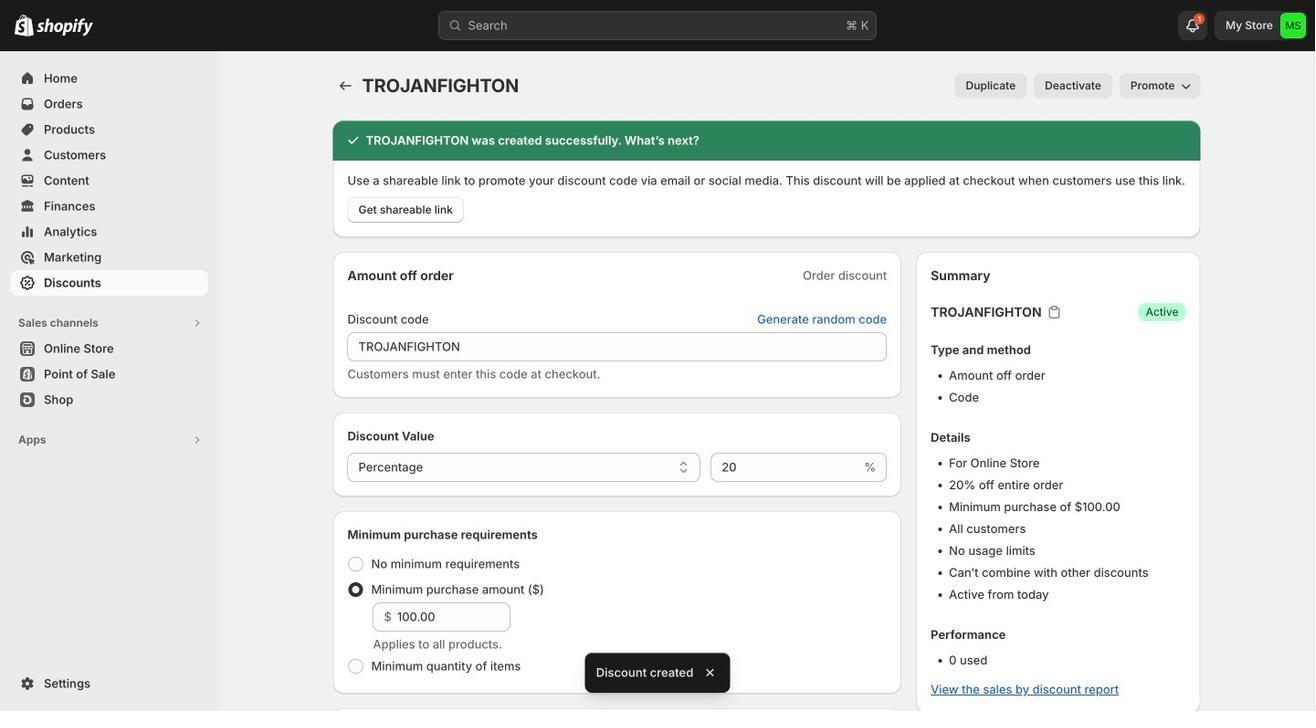 Task type: describe. For each thing, give the bounding box(es) containing it.
0 horizontal spatial shopify image
[[15, 14, 34, 36]]

1 horizontal spatial shopify image
[[37, 18, 93, 36]]



Task type: locate. For each thing, give the bounding box(es) containing it.
None text field
[[347, 332, 887, 362], [711, 453, 861, 482], [347, 332, 887, 362], [711, 453, 861, 482]]

my store image
[[1280, 13, 1306, 38]]

shopify image
[[15, 14, 34, 36], [37, 18, 93, 36]]

0.00 text field
[[397, 603, 510, 632]]



Task type: vqa. For each thing, say whether or not it's contained in the screenshot.
rightmost the Shopify image
yes



